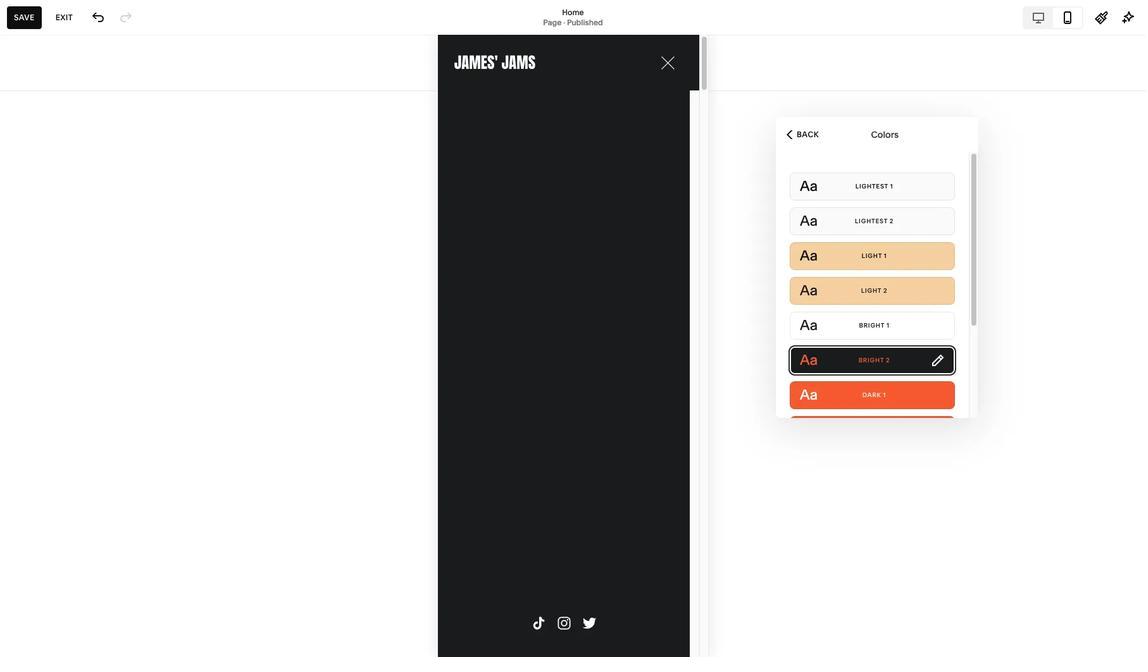 Task type: describe. For each thing, give the bounding box(es) containing it.
exit button
[[49, 6, 80, 29]]

published
[[567, 17, 603, 27]]

light for light 1
[[862, 253, 882, 260]]

lightest for lightest 1
[[856, 183, 889, 190]]

bright for bright 2
[[859, 357, 885, 364]]

lightest for lightest 2
[[855, 218, 888, 225]]

light 1
[[862, 253, 887, 260]]

1 for bright 1
[[887, 322, 890, 329]]

save
[[14, 12, 35, 22]]

bright 2
[[859, 357, 890, 364]]

1 for lightest 1
[[891, 183, 894, 190]]

dark
[[863, 392, 882, 399]]

back
[[797, 129, 819, 139]]

website link
[[21, 78, 141, 93]]

bright 1
[[859, 322, 890, 329]]

exit
[[56, 12, 73, 22]]

dark 1
[[863, 392, 887, 399]]

aa for lightest 2
[[800, 213, 818, 230]]

home
[[562, 7, 584, 17]]



Task type: vqa. For each thing, say whether or not it's contained in the screenshot.
ON
no



Task type: locate. For each thing, give the bounding box(es) containing it.
0 vertical spatial lightest
[[856, 183, 889, 190]]

light
[[862, 253, 882, 260], [862, 287, 882, 294]]

3 aa from the top
[[800, 248, 818, 265]]

1
[[891, 183, 894, 190], [884, 253, 887, 260], [887, 322, 890, 329], [884, 392, 887, 399]]

aa for lightest 1
[[800, 178, 818, 195]]

1 for light 1
[[884, 253, 887, 260]]

1 vertical spatial light
[[862, 287, 882, 294]]

lightest up lightest 2
[[856, 183, 889, 190]]

aa
[[800, 178, 818, 195], [800, 213, 818, 230], [800, 248, 818, 265], [800, 282, 818, 299], [800, 317, 818, 334], [800, 352, 818, 369], [800, 387, 818, 404]]

aa for dark 1
[[800, 387, 818, 404]]

5 aa from the top
[[800, 317, 818, 334]]

2 down lightest 1
[[890, 218, 894, 225]]

lightest
[[856, 183, 889, 190], [855, 218, 888, 225]]

7 aa from the top
[[800, 387, 818, 404]]

2 down light 1
[[884, 287, 888, 294]]

1 right "dark"
[[884, 392, 887, 399]]

2
[[890, 218, 894, 225], [884, 287, 888, 294], [886, 357, 890, 364]]

website
[[21, 79, 60, 91]]

light for light 2
[[862, 287, 882, 294]]

2 down bright 1
[[886, 357, 890, 364]]

2 for light 2
[[884, 287, 888, 294]]

lightest 2
[[855, 218, 894, 225]]

lightest 1
[[856, 183, 894, 190]]

light 2
[[862, 287, 888, 294]]

1 vertical spatial lightest
[[855, 218, 888, 225]]

1 vertical spatial 2
[[884, 287, 888, 294]]

lightest down lightest 1
[[855, 218, 888, 225]]

1 aa from the top
[[800, 178, 818, 195]]

tab list
[[1024, 7, 1083, 28]]

6 aa from the top
[[800, 352, 818, 369]]

1 down lightest 2
[[884, 253, 887, 260]]

1 up bright 2
[[887, 322, 890, 329]]

0 vertical spatial light
[[862, 253, 882, 260]]

·
[[564, 17, 565, 27]]

2 for bright 2
[[886, 357, 890, 364]]

1 vertical spatial bright
[[859, 357, 885, 364]]

2 vertical spatial 2
[[886, 357, 890, 364]]

bright down light 2
[[859, 322, 885, 329]]

aa for bright 1
[[800, 317, 818, 334]]

page
[[543, 17, 562, 27]]

aa for bright 2
[[800, 352, 818, 369]]

1 up lightest 2
[[891, 183, 894, 190]]

2 aa from the top
[[800, 213, 818, 230]]

home page · published
[[543, 7, 603, 27]]

aa for light 1
[[800, 248, 818, 265]]

4 aa from the top
[[800, 282, 818, 299]]

light up bright 1
[[862, 287, 882, 294]]

aa for light 2
[[800, 282, 818, 299]]

colors
[[872, 129, 899, 140]]

bright up "dark"
[[859, 357, 885, 364]]

1 for dark 1
[[884, 392, 887, 399]]

bright
[[859, 322, 885, 329], [859, 357, 885, 364]]

bright for bright 1
[[859, 322, 885, 329]]

2 for lightest 2
[[890, 218, 894, 225]]

0 vertical spatial bright
[[859, 322, 885, 329]]

back button
[[783, 121, 823, 148]]

save button
[[7, 6, 42, 29]]

0 vertical spatial 2
[[890, 218, 894, 225]]

light up light 2
[[862, 253, 882, 260]]



